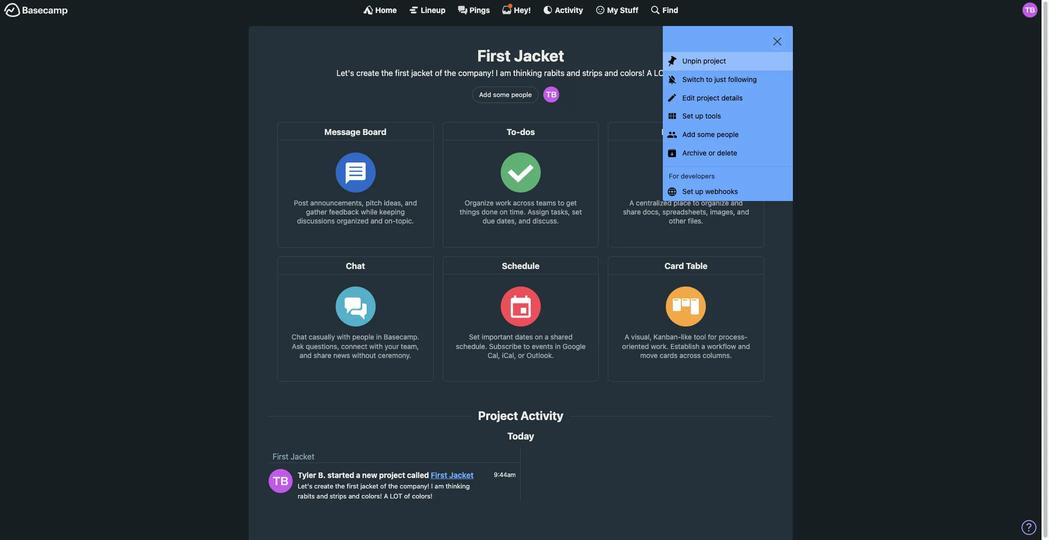 Task type: locate. For each thing, give the bounding box(es) containing it.
jacket inside first jacket let's create the first jacket of the company! i am thinking rabits and strips and colors! a lot of colors!
[[514, 46, 564, 65]]

a left "switch"
[[647, 69, 652, 78]]

jacket inside 'let's create the first jacket of the company! i am thinking rabits and strips and colors! a lot of colors!'
[[360, 483, 379, 491]]

1 vertical spatial strips
[[330, 492, 347, 500]]

0 vertical spatial a
[[647, 69, 652, 78]]

0 horizontal spatial first
[[273, 452, 288, 461]]

1 horizontal spatial add some people
[[683, 130, 739, 139]]

project inside edit project details 'link'
[[697, 93, 720, 102]]

edit
[[683, 93, 695, 102]]

1 set from the top
[[683, 112, 693, 120]]

activity left my
[[555, 5, 583, 14]]

jacket for first jacket
[[291, 452, 314, 461]]

2 vertical spatial jacket
[[449, 471, 474, 480]]

add some people up 'archive or delete' at the top of page
[[683, 130, 739, 139]]

0 vertical spatial company!
[[458, 69, 494, 78]]

0 vertical spatial am
[[500, 69, 511, 78]]

following
[[728, 75, 757, 83]]

i
[[496, 69, 498, 78], [431, 483, 433, 491]]

2 horizontal spatial first
[[477, 46, 511, 65]]

add down first jacket let's create the first jacket of the company! i am thinking rabits and strips and colors! a lot of colors!
[[479, 90, 491, 98]]

pings button
[[458, 5, 490, 15]]

0 vertical spatial add
[[479, 90, 491, 98]]

a
[[647, 69, 652, 78], [384, 492, 388, 500]]

for
[[669, 172, 679, 180]]

1 vertical spatial let's
[[298, 483, 312, 491]]

set down 'edit'
[[683, 112, 693, 120]]

activity up today
[[521, 409, 564, 423]]

2 vertical spatial first
[[431, 471, 447, 480]]

2 horizontal spatial jacket
[[514, 46, 564, 65]]

add some people link up delete
[[663, 126, 793, 144]]

a
[[356, 471, 360, 480]]

0 horizontal spatial create
[[314, 483, 333, 491]]

archive or delete link
[[663, 144, 793, 163]]

let's
[[337, 69, 354, 78], [298, 483, 312, 491]]

0 vertical spatial i
[[496, 69, 498, 78]]

archive or delete
[[683, 149, 737, 157]]

0 vertical spatial let's
[[337, 69, 354, 78]]

first jacket
[[273, 452, 314, 461]]

strips inside first jacket let's create the first jacket of the company! i am thinking rabits and strips and colors! a lot of colors!
[[582, 69, 603, 78]]

a down tyler b. started a new project called first jacket
[[384, 492, 388, 500]]

for developers
[[669, 172, 715, 180]]

0 horizontal spatial i
[[431, 483, 433, 491]]

1 horizontal spatial lot
[[654, 69, 669, 78]]

0 vertical spatial thinking
[[513, 69, 542, 78]]

1 horizontal spatial strips
[[582, 69, 603, 78]]

1 horizontal spatial let's
[[337, 69, 354, 78]]

project inside the unpin project link
[[703, 57, 726, 65]]

the
[[381, 69, 393, 78], [444, 69, 456, 78], [335, 483, 345, 491], [388, 483, 398, 491]]

am inside first jacket let's create the first jacket of the company! i am thinking rabits and strips and colors! a lot of colors!
[[500, 69, 511, 78]]

set
[[683, 112, 693, 120], [683, 187, 693, 196]]

0 horizontal spatial lot
[[390, 492, 402, 500]]

project down to
[[697, 93, 720, 102]]

set up tools
[[683, 112, 721, 120]]

people down first jacket let's create the first jacket of the company! i am thinking rabits and strips and colors! a lot of colors!
[[511, 90, 532, 98]]

up
[[695, 112, 703, 120], [695, 187, 703, 196]]

0 vertical spatial create
[[356, 69, 379, 78]]

first inside 'let's create the first jacket of the company! i am thinking rabits and strips and colors! a lot of colors!'
[[347, 483, 359, 491]]

jacket right the called
[[449, 471, 474, 480]]

1 vertical spatial first
[[273, 452, 288, 461]]

create inside 'let's create the first jacket of the company! i am thinking rabits and strips and colors! a lot of colors!'
[[314, 483, 333, 491]]

1 horizontal spatial tyler black image
[[1023, 3, 1038, 18]]

first
[[477, 46, 511, 65], [273, 452, 288, 461], [431, 471, 447, 480]]

activity inside activity link
[[555, 5, 583, 14]]

1 horizontal spatial create
[[356, 69, 379, 78]]

project
[[703, 57, 726, 65], [697, 93, 720, 102], [379, 471, 405, 480]]

webhooks
[[705, 187, 738, 196]]

up left tools
[[695, 112, 703, 120]]

1 horizontal spatial jacket
[[411, 69, 433, 78]]

0 horizontal spatial add some people link
[[472, 87, 539, 103]]

up for tools
[[695, 112, 703, 120]]

0 vertical spatial jacket
[[514, 46, 564, 65]]

0 horizontal spatial people
[[511, 90, 532, 98]]

am
[[500, 69, 511, 78], [435, 483, 444, 491]]

0 vertical spatial jacket
[[411, 69, 433, 78]]

1 horizontal spatial people
[[717, 130, 739, 139]]

create
[[356, 69, 379, 78], [314, 483, 333, 491]]

1 vertical spatial jacket
[[291, 452, 314, 461]]

1 vertical spatial up
[[695, 187, 703, 196]]

0 vertical spatial strips
[[582, 69, 603, 78]]

jacket
[[514, 46, 564, 65], [291, 452, 314, 461], [449, 471, 474, 480]]

0 vertical spatial set
[[683, 112, 693, 120]]

of
[[435, 69, 442, 78], [671, 69, 678, 78], [380, 483, 386, 491], [404, 492, 410, 500]]

first jacket link right the called
[[431, 471, 474, 480]]

people down the set up tools link
[[717, 130, 739, 139]]

lot left "switch"
[[654, 69, 669, 78]]

my stuff
[[607, 5, 639, 14]]

1 vertical spatial jacket
[[360, 483, 379, 491]]

1 vertical spatial i
[[431, 483, 433, 491]]

1 vertical spatial rabits
[[298, 492, 315, 500]]

first inside first jacket let's create the first jacket of the company! i am thinking rabits and strips and colors! a lot of colors!
[[477, 46, 511, 65]]

people
[[511, 90, 532, 98], [717, 130, 739, 139]]

first right the called
[[431, 471, 447, 480]]

lot down tyler b. started a new project called first jacket
[[390, 492, 402, 500]]

add some people down first jacket let's create the first jacket of the company! i am thinking rabits and strips and colors! a lot of colors!
[[479, 90, 532, 98]]

company! inside 'let's create the first jacket of the company! i am thinking rabits and strips and colors! a lot of colors!'
[[400, 483, 429, 491]]

0 horizontal spatial first
[[347, 483, 359, 491]]

0 vertical spatial project
[[703, 57, 726, 65]]

details
[[722, 93, 743, 102]]

1 vertical spatial lot
[[390, 492, 402, 500]]

add some people link
[[472, 87, 539, 103], [663, 126, 793, 144]]

0 horizontal spatial thinking
[[446, 483, 470, 491]]

activity
[[555, 5, 583, 14], [521, 409, 564, 423]]

1 vertical spatial company!
[[400, 483, 429, 491]]

just
[[715, 75, 726, 83]]

unpin project link
[[663, 52, 793, 70]]

up down developers
[[695, 187, 703, 196]]

1 vertical spatial set
[[683, 187, 693, 196]]

2 up from the top
[[695, 187, 703, 196]]

0 horizontal spatial add some people
[[479, 90, 532, 98]]

0 horizontal spatial a
[[384, 492, 388, 500]]

1 vertical spatial first
[[347, 483, 359, 491]]

1 vertical spatial project
[[697, 93, 720, 102]]

set up webhooks
[[683, 187, 738, 196]]

lot
[[654, 69, 669, 78], [390, 492, 402, 500]]

add
[[479, 90, 491, 98], [683, 130, 695, 139]]

first jacket link up tyler
[[273, 452, 314, 461]]

project up switch to just following
[[703, 57, 726, 65]]

rabits inside 'let's create the first jacket of the company! i am thinking rabits and strips and colors! a lot of colors!'
[[298, 492, 315, 500]]

1 vertical spatial create
[[314, 483, 333, 491]]

first jacket link
[[273, 452, 314, 461], [431, 471, 474, 480]]

lineup
[[421, 5, 446, 14]]

some up 'archive or delete' at the top of page
[[697, 130, 715, 139]]

0 vertical spatial people
[[511, 90, 532, 98]]

first down pings
[[477, 46, 511, 65]]

1 vertical spatial add
[[683, 130, 695, 139]]

main element
[[0, 0, 1042, 20]]

1 vertical spatial thinking
[[446, 483, 470, 491]]

1 vertical spatial activity
[[521, 409, 564, 423]]

0 vertical spatial activity
[[555, 5, 583, 14]]

0 horizontal spatial jacket
[[360, 483, 379, 491]]

let's inside 'let's create the first jacket of the company! i am thinking rabits and strips and colors! a lot of colors!'
[[298, 483, 312, 491]]

edit project details link
[[663, 89, 793, 107]]

1 horizontal spatial i
[[496, 69, 498, 78]]

1 horizontal spatial first jacket link
[[431, 471, 474, 480]]

or
[[709, 149, 715, 157]]

1 horizontal spatial a
[[647, 69, 652, 78]]

archive
[[683, 149, 707, 157]]

0 vertical spatial some
[[493, 90, 510, 98]]

0 horizontal spatial strips
[[330, 492, 347, 500]]

jacket down the hey!
[[514, 46, 564, 65]]

0 vertical spatial add some people
[[479, 90, 532, 98]]

1 horizontal spatial rabits
[[544, 69, 565, 78]]

first
[[395, 69, 409, 78], [347, 483, 359, 491]]

1 vertical spatial first jacket link
[[431, 471, 474, 480]]

stuff
[[620, 5, 639, 14]]

2 set from the top
[[683, 187, 693, 196]]

project for unpin
[[703, 57, 726, 65]]

1 vertical spatial am
[[435, 483, 444, 491]]

0 vertical spatial lot
[[654, 69, 669, 78]]

rabits
[[544, 69, 565, 78], [298, 492, 315, 500]]

1 horizontal spatial jacket
[[449, 471, 474, 480]]

0 vertical spatial up
[[695, 112, 703, 120]]

1 horizontal spatial first
[[395, 69, 409, 78]]

0 horizontal spatial company!
[[400, 483, 429, 491]]

1 horizontal spatial thinking
[[513, 69, 542, 78]]

thinking
[[513, 69, 542, 78], [446, 483, 470, 491]]

1 vertical spatial tyler black image
[[543, 87, 559, 103]]

0 horizontal spatial add
[[479, 90, 491, 98]]

0 horizontal spatial tyler black image
[[543, 87, 559, 103]]

add up the archive
[[683, 130, 695, 139]]

set down for developers
[[683, 187, 693, 196]]

add some people
[[479, 90, 532, 98], [683, 130, 739, 139]]

jacket up tyler
[[291, 452, 314, 461]]

0 vertical spatial rabits
[[544, 69, 565, 78]]

0 horizontal spatial rabits
[[298, 492, 315, 500]]

i inside 'let's create the first jacket of the company! i am thinking rabits and strips and colors! a lot of colors!'
[[431, 483, 433, 491]]

first up tyler black icon
[[273, 452, 288, 461]]

0 horizontal spatial jacket
[[291, 452, 314, 461]]

unpin
[[683, 57, 702, 65]]

0 horizontal spatial some
[[493, 90, 510, 98]]

1 horizontal spatial add some people link
[[663, 126, 793, 144]]

a inside 'let's create the first jacket of the company! i am thinking rabits and strips and colors! a lot of colors!'
[[384, 492, 388, 500]]

0 horizontal spatial first jacket link
[[273, 452, 314, 461]]

let's inside first jacket let's create the first jacket of the company! i am thinking rabits and strips and colors! a lot of colors!
[[337, 69, 354, 78]]

1 vertical spatial a
[[384, 492, 388, 500]]

first inside first jacket let's create the first jacket of the company! i am thinking rabits and strips and colors! a lot of colors!
[[395, 69, 409, 78]]

some
[[493, 90, 510, 98], [697, 130, 715, 139]]

unpin project
[[683, 57, 726, 65]]

company!
[[458, 69, 494, 78], [400, 483, 429, 491]]

colors!
[[620, 69, 645, 78], [681, 69, 705, 78], [362, 492, 382, 500], [412, 492, 433, 500]]

tyler black image
[[1023, 3, 1038, 18], [543, 87, 559, 103]]

1 vertical spatial some
[[697, 130, 715, 139]]

1 vertical spatial add some people
[[683, 130, 739, 139]]

0 vertical spatial add some people link
[[472, 87, 539, 103]]

0 horizontal spatial let's
[[298, 483, 312, 491]]

add some people link down first jacket let's create the first jacket of the company! i am thinking rabits and strips and colors! a lot of colors!
[[472, 87, 539, 103]]

strips
[[582, 69, 603, 78], [330, 492, 347, 500]]

1 horizontal spatial am
[[500, 69, 511, 78]]

0 vertical spatial first
[[477, 46, 511, 65]]

switch to just following
[[683, 75, 757, 83]]

jacket inside first jacket let's create the first jacket of the company! i am thinking rabits and strips and colors! a lot of colors!
[[411, 69, 433, 78]]

project up 'let's create the first jacket of the company! i am thinking rabits and strips and colors! a lot of colors!'
[[379, 471, 405, 480]]

0 vertical spatial first
[[395, 69, 409, 78]]

and
[[567, 69, 580, 78], [605, 69, 618, 78], [317, 492, 328, 500], [348, 492, 360, 500]]

0 horizontal spatial am
[[435, 483, 444, 491]]

1 up from the top
[[695, 112, 703, 120]]

jacket
[[411, 69, 433, 78], [360, 483, 379, 491]]

rabits inside first jacket let's create the first jacket of the company! i am thinking rabits and strips and colors! a lot of colors!
[[544, 69, 565, 78]]

1 horizontal spatial company!
[[458, 69, 494, 78]]

some down first jacket let's create the first jacket of the company! i am thinking rabits and strips and colors! a lot of colors!
[[493, 90, 510, 98]]

switch to just following link
[[663, 70, 793, 89]]

my stuff button
[[595, 5, 639, 15]]



Task type: vqa. For each thing, say whether or not it's contained in the screenshot.
general at top
no



Task type: describe. For each thing, give the bounding box(es) containing it.
0 vertical spatial tyler black image
[[1023, 3, 1038, 18]]

thinking inside first jacket let's create the first jacket of the company! i am thinking rabits and strips and colors! a lot of colors!
[[513, 69, 542, 78]]

lineup link
[[409, 5, 446, 15]]

strips inside 'let's create the first jacket of the company! i am thinking rabits and strips and colors! a lot of colors!'
[[330, 492, 347, 500]]

hey!
[[514, 5, 531, 14]]

first for first jacket let's create the first jacket of the company! i am thinking rabits and strips and colors! a lot of colors!
[[477, 46, 511, 65]]

i inside first jacket let's create the first jacket of the company! i am thinking rabits and strips and colors! a lot of colors!
[[496, 69, 498, 78]]

2 vertical spatial project
[[379, 471, 405, 480]]

tyler
[[298, 471, 316, 480]]

find
[[663, 5, 678, 14]]

home link
[[363, 5, 397, 15]]

project
[[478, 409, 518, 423]]

tyler b. started a new project called first jacket
[[298, 471, 474, 480]]

hey! button
[[502, 4, 531, 15]]

set up tools link
[[663, 107, 793, 126]]

up for webhooks
[[695, 187, 703, 196]]

edit project details
[[683, 93, 743, 102]]

set for set up tools
[[683, 112, 693, 120]]

jacket for first jacket let's create the first jacket of the company! i am thinking rabits and strips and colors! a lot of colors!
[[514, 46, 564, 65]]

first jacket let's create the first jacket of the company! i am thinking rabits and strips and colors! a lot of colors!
[[337, 46, 705, 78]]

1 horizontal spatial add
[[683, 130, 695, 139]]

first for first jacket
[[273, 452, 288, 461]]

1 vertical spatial people
[[717, 130, 739, 139]]

create inside first jacket let's create the first jacket of the company! i am thinking rabits and strips and colors! a lot of colors!
[[356, 69, 379, 78]]

0 vertical spatial first jacket link
[[273, 452, 314, 461]]

1 vertical spatial add some people link
[[663, 126, 793, 144]]

lot inside 'let's create the first jacket of the company! i am thinking rabits and strips and colors! a lot of colors!'
[[390, 492, 402, 500]]

new
[[362, 471, 377, 480]]

my
[[607, 5, 618, 14]]

a inside first jacket let's create the first jacket of the company! i am thinking rabits and strips and colors! a lot of colors!
[[647, 69, 652, 78]]

am inside 'let's create the first jacket of the company! i am thinking rabits and strips and colors! a lot of colors!'
[[435, 483, 444, 491]]

pings
[[470, 5, 490, 14]]

started
[[328, 471, 354, 480]]

developers
[[681, 172, 715, 180]]

1 horizontal spatial first
[[431, 471, 447, 480]]

switch
[[683, 75, 704, 83]]

1 horizontal spatial some
[[697, 130, 715, 139]]

9:44am element
[[494, 471, 516, 479]]

thinking inside 'let's create the first jacket of the company! i am thinking rabits and strips and colors! a lot of colors!'
[[446, 483, 470, 491]]

switch accounts image
[[4, 3, 68, 18]]

let's create the first jacket of the company! i am thinking rabits and strips and colors! a lot of colors!
[[298, 483, 470, 500]]

b.
[[318, 471, 326, 480]]

company! inside first jacket let's create the first jacket of the company! i am thinking rabits and strips and colors! a lot of colors!
[[458, 69, 494, 78]]

set up webhooks link
[[663, 183, 793, 201]]

tyler black image
[[269, 469, 293, 493]]

activity link
[[543, 5, 583, 15]]

set for set up webhooks
[[683, 187, 693, 196]]

delete
[[717, 149, 737, 157]]

today
[[507, 431, 534, 442]]

to
[[706, 75, 713, 83]]

9:44am
[[494, 471, 516, 479]]

lot inside first jacket let's create the first jacket of the company! i am thinking rabits and strips and colors! a lot of colors!
[[654, 69, 669, 78]]

project activity
[[478, 409, 564, 423]]

tools
[[705, 112, 721, 120]]

called
[[407, 471, 429, 480]]

home
[[375, 5, 397, 14]]

project for edit
[[697, 93, 720, 102]]

find button
[[651, 5, 678, 15]]



